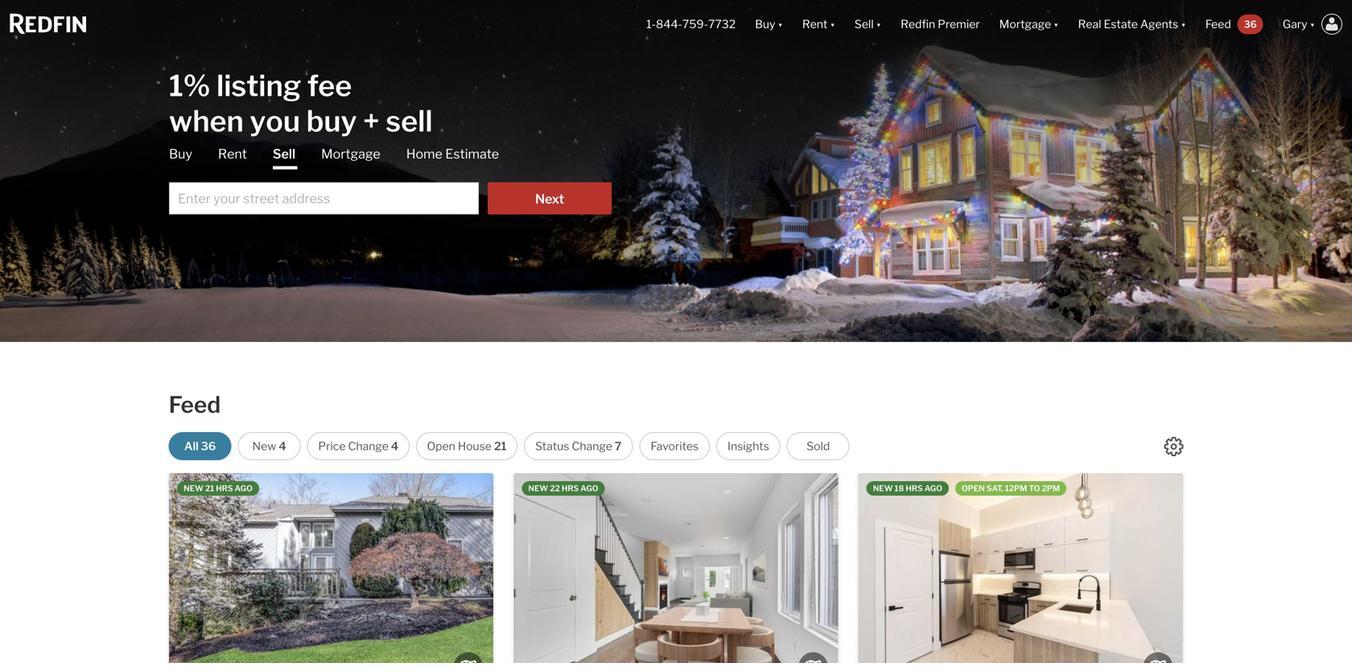 Task type: locate. For each thing, give the bounding box(es) containing it.
1 change from the left
[[348, 440, 389, 453]]

1 ▾ from the left
[[778, 17, 783, 31]]

▾ left redfin at the right
[[876, 17, 882, 31]]

ago right 18
[[925, 484, 943, 494]]

2 photo of 43 mayer dr, montebello, ny 10901 image from the left
[[494, 473, 818, 663]]

buy
[[755, 17, 776, 31], [169, 146, 192, 162]]

new
[[252, 440, 276, 453]]

1 vertical spatial mortgage
[[321, 146, 381, 162]]

hrs
[[216, 484, 233, 494], [562, 484, 579, 494], [906, 484, 923, 494]]

change
[[348, 440, 389, 453], [572, 440, 613, 453]]

feed up all
[[169, 391, 221, 419]]

3 ago from the left
[[925, 484, 943, 494]]

ago down new
[[235, 484, 253, 494]]

gary
[[1283, 17, 1308, 31]]

0 horizontal spatial rent
[[218, 146, 247, 162]]

2 ago from the left
[[581, 484, 599, 494]]

2 ▾ from the left
[[830, 17, 836, 31]]

buy inside buy ▾ dropdown button
[[755, 17, 776, 31]]

3 hrs from the left
[[906, 484, 923, 494]]

0 vertical spatial buy
[[755, 17, 776, 31]]

favorites
[[651, 440, 699, 453]]

1 hrs from the left
[[216, 484, 233, 494]]

2 horizontal spatial hrs
[[906, 484, 923, 494]]

new 4
[[252, 440, 286, 453]]

0 horizontal spatial 21
[[205, 484, 214, 494]]

tab list
[[169, 145, 612, 215]]

1 horizontal spatial rent
[[803, 17, 828, 31]]

sell
[[855, 17, 874, 31], [273, 146, 296, 162]]

▾ right agents
[[1181, 17, 1186, 31]]

new
[[184, 484, 204, 494], [528, 484, 548, 494], [873, 484, 893, 494]]

you
[[250, 103, 300, 139]]

listing
[[217, 68, 301, 103]]

rent inside dropdown button
[[803, 17, 828, 31]]

mortgage left real on the top of the page
[[1000, 17, 1051, 31]]

0 horizontal spatial ago
[[235, 484, 253, 494]]

new for new 18 hrs ago
[[873, 484, 893, 494]]

21
[[494, 440, 507, 453], [205, 484, 214, 494]]

insights
[[728, 440, 770, 453]]

0 horizontal spatial new
[[184, 484, 204, 494]]

1 horizontal spatial change
[[572, 440, 613, 453]]

buy right 7732
[[755, 17, 776, 31]]

0 vertical spatial mortgage
[[1000, 17, 1051, 31]]

mortgage inside dropdown button
[[1000, 17, 1051, 31]]

1 horizontal spatial feed
[[1206, 17, 1232, 31]]

Favorites radio
[[640, 432, 710, 460]]

1 photo of 481 martin luther king jr dr, jersey city, nj 07304 image from the left
[[859, 473, 1183, 663]]

change right price
[[348, 440, 389, 453]]

1 horizontal spatial sell
[[855, 17, 874, 31]]

home estimate
[[406, 146, 499, 162]]

mortgage ▾ button
[[1000, 0, 1059, 48]]

▾ for buy ▾
[[778, 17, 783, 31]]

rent for rent
[[218, 146, 247, 162]]

0 horizontal spatial change
[[348, 440, 389, 453]]

to
[[1029, 484, 1040, 494]]

1 horizontal spatial new
[[528, 484, 548, 494]]

1 vertical spatial buy
[[169, 146, 192, 162]]

next button
[[488, 182, 612, 215]]

buy ▾
[[755, 17, 783, 31]]

redfin premier
[[901, 17, 980, 31]]

0 horizontal spatial hrs
[[216, 484, 233, 494]]

2 photo of 210 nunda ave, jersey city, nj 07306 image from the left
[[838, 473, 1163, 663]]

hrs right 22
[[562, 484, 579, 494]]

buy inside 'tab list'
[[169, 146, 192, 162]]

photo of 210 nunda ave, jersey city, nj 07306 image
[[514, 473, 839, 663], [838, 473, 1163, 663]]

open
[[427, 440, 456, 453]]

5 ▾ from the left
[[1181, 17, 1186, 31]]

6 ▾ from the left
[[1310, 17, 1315, 31]]

0 horizontal spatial buy
[[169, 146, 192, 162]]

▾ left rent ▾
[[778, 17, 783, 31]]

2 hrs from the left
[[562, 484, 579, 494]]

buy ▾ button
[[746, 0, 793, 48]]

1 horizontal spatial 21
[[494, 440, 507, 453]]

mortgage ▾
[[1000, 17, 1059, 31]]

buy down when
[[169, 146, 192, 162]]

change left 7
[[572, 440, 613, 453]]

mortgage
[[1000, 17, 1051, 31], [321, 146, 381, 162]]

new 18 hrs ago
[[873, 484, 943, 494]]

0 vertical spatial sell
[[855, 17, 874, 31]]

new down all
[[184, 484, 204, 494]]

1 new from the left
[[184, 484, 204, 494]]

1 4 from the left
[[279, 440, 286, 453]]

0 horizontal spatial feed
[[169, 391, 221, 419]]

buy
[[306, 103, 357, 139]]

all
[[184, 440, 199, 453]]

1-844-759-7732 link
[[647, 17, 736, 31]]

1 vertical spatial 36
[[201, 440, 216, 453]]

new left 18
[[873, 484, 893, 494]]

mortgage inside 'tab list'
[[321, 146, 381, 162]]

tab list containing buy
[[169, 145, 612, 215]]

sell inside 'tab list'
[[273, 146, 296, 162]]

21 down all radio
[[205, 484, 214, 494]]

2 horizontal spatial ago
[[925, 484, 943, 494]]

2 new from the left
[[528, 484, 548, 494]]

21 right house
[[494, 440, 507, 453]]

Price Change radio
[[307, 432, 410, 460]]

rent ▾ button
[[793, 0, 845, 48]]

0 horizontal spatial 4
[[279, 440, 286, 453]]

1 vertical spatial rent
[[218, 146, 247, 162]]

mortgage down buy
[[321, 146, 381, 162]]

feed
[[1206, 17, 1232, 31], [169, 391, 221, 419]]

2 change from the left
[[572, 440, 613, 453]]

ago for new 18 hrs ago
[[925, 484, 943, 494]]

change inside radio
[[572, 440, 613, 453]]

rent down when
[[218, 146, 247, 162]]

new left 22
[[528, 484, 548, 494]]

price change 4
[[318, 440, 399, 453]]

ago right 22
[[581, 484, 599, 494]]

real estate agents ▾ link
[[1078, 0, 1186, 48]]

photo of 481 martin luther king jr dr, jersey city, nj 07304 image
[[859, 473, 1183, 663], [1183, 473, 1353, 663]]

7
[[615, 440, 622, 453]]

1 horizontal spatial ago
[[581, 484, 599, 494]]

▾ left sell ▾
[[830, 17, 836, 31]]

rent for rent ▾
[[803, 17, 828, 31]]

0 vertical spatial 36
[[1244, 18, 1257, 30]]

▾ for sell ▾
[[876, 17, 882, 31]]

0 horizontal spatial 36
[[201, 440, 216, 453]]

0 vertical spatial rent
[[803, 17, 828, 31]]

price
[[318, 440, 346, 453]]

sell ▾
[[855, 17, 882, 31]]

21 inside open house option
[[494, 440, 507, 453]]

1 photo of 210 nunda ave, jersey city, nj 07306 image from the left
[[514, 473, 839, 663]]

2 4 from the left
[[391, 440, 399, 453]]

sell right rent ▾
[[855, 17, 874, 31]]

buy link
[[169, 145, 192, 163]]

sell inside sell ▾ dropdown button
[[855, 17, 874, 31]]

36 left gary
[[1244, 18, 1257, 30]]

ago for new 21 hrs ago
[[235, 484, 253, 494]]

All radio
[[169, 432, 232, 460]]

▾ left real on the top of the page
[[1054, 17, 1059, 31]]

3 new from the left
[[873, 484, 893, 494]]

estimate
[[445, 146, 499, 162]]

4 right new
[[279, 440, 286, 453]]

mortgage link
[[321, 145, 381, 163]]

1 horizontal spatial 4
[[391, 440, 399, 453]]

4 ▾ from the left
[[1054, 17, 1059, 31]]

1 photo of 43 mayer dr, montebello, ny 10901 image from the left
[[169, 473, 494, 663]]

Enter your street address search field
[[169, 182, 479, 215]]

0 horizontal spatial sell
[[273, 146, 296, 162]]

ago
[[235, 484, 253, 494], [581, 484, 599, 494], [925, 484, 943, 494]]

rent
[[803, 17, 828, 31], [218, 146, 247, 162]]

option group
[[169, 432, 850, 460]]

1 horizontal spatial hrs
[[562, 484, 579, 494]]

1 vertical spatial sell
[[273, 146, 296, 162]]

36
[[1244, 18, 1257, 30], [201, 440, 216, 453]]

0 horizontal spatial mortgage
[[321, 146, 381, 162]]

▾ right gary
[[1310, 17, 1315, 31]]

sell ▾ button
[[845, 0, 891, 48]]

hrs right 18
[[906, 484, 923, 494]]

photo of 43 mayer dr, montebello, ny 10901 image
[[169, 473, 494, 663], [494, 473, 818, 663]]

sell link
[[273, 145, 296, 169]]

36 right all
[[201, 440, 216, 453]]

house
[[458, 440, 492, 453]]

open sat, 12pm to 2pm
[[962, 484, 1060, 494]]

new for new 22 hrs ago
[[528, 484, 548, 494]]

rent right buy ▾
[[803, 17, 828, 31]]

3 ▾ from the left
[[876, 17, 882, 31]]

4 inside new option
[[279, 440, 286, 453]]

▾
[[778, 17, 783, 31], [830, 17, 836, 31], [876, 17, 882, 31], [1054, 17, 1059, 31], [1181, 17, 1186, 31], [1310, 17, 1315, 31]]

hrs down all radio
[[216, 484, 233, 494]]

sell down you
[[273, 146, 296, 162]]

change inside option
[[348, 440, 389, 453]]

feed right agents
[[1206, 17, 1232, 31]]

1 horizontal spatial buy
[[755, 17, 776, 31]]

0 vertical spatial 21
[[494, 440, 507, 453]]

Insights radio
[[717, 432, 781, 460]]

home
[[406, 146, 443, 162]]

mortgage ▾ button
[[990, 0, 1069, 48]]

rent ▾ button
[[803, 0, 836, 48]]

all 36
[[184, 440, 216, 453]]

Sold radio
[[787, 432, 850, 460]]

1 vertical spatial feed
[[169, 391, 221, 419]]

gary ▾
[[1283, 17, 1315, 31]]

1 ago from the left
[[235, 484, 253, 494]]

4 left open at the left of page
[[391, 440, 399, 453]]

1 horizontal spatial mortgage
[[1000, 17, 1051, 31]]

0 vertical spatial feed
[[1206, 17, 1232, 31]]

2 horizontal spatial new
[[873, 484, 893, 494]]

rent inside 'tab list'
[[218, 146, 247, 162]]

fee
[[307, 68, 352, 103]]

4
[[279, 440, 286, 453], [391, 440, 399, 453]]

mortgage for mortgage ▾
[[1000, 17, 1051, 31]]



Task type: vqa. For each thing, say whether or not it's contained in the screenshot.
"+"
yes



Task type: describe. For each thing, give the bounding box(es) containing it.
Status Change radio
[[524, 432, 633, 460]]

▾ for mortgage ▾
[[1054, 17, 1059, 31]]

1 horizontal spatial 36
[[1244, 18, 1257, 30]]

22
[[550, 484, 560, 494]]

redfin premier button
[[891, 0, 990, 48]]

buy ▾ button
[[755, 0, 783, 48]]

status change 7
[[535, 440, 622, 453]]

change for 4
[[348, 440, 389, 453]]

rent link
[[218, 145, 247, 163]]

estate
[[1104, 17, 1138, 31]]

real
[[1078, 17, 1102, 31]]

hrs for 22
[[562, 484, 579, 494]]

agents
[[1141, 17, 1179, 31]]

1-844-759-7732
[[647, 17, 736, 31]]

4 inside the 'price change' option
[[391, 440, 399, 453]]

option group containing all
[[169, 432, 850, 460]]

7732
[[708, 17, 736, 31]]

36 inside all radio
[[201, 440, 216, 453]]

1-
[[647, 17, 656, 31]]

rent ▾
[[803, 17, 836, 31]]

open
[[962, 484, 985, 494]]

new 21 hrs ago
[[184, 484, 253, 494]]

new 22 hrs ago
[[528, 484, 599, 494]]

buy for buy
[[169, 146, 192, 162]]

mortgage for mortgage
[[321, 146, 381, 162]]

+
[[363, 103, 380, 139]]

premier
[[938, 17, 980, 31]]

home estimate link
[[406, 145, 499, 163]]

844-
[[656, 17, 683, 31]]

2 photo of 481 martin luther king jr dr, jersey city, nj 07304 image from the left
[[1183, 473, 1353, 663]]

sell ▾ button
[[855, 0, 882, 48]]

new for new 21 hrs ago
[[184, 484, 204, 494]]

real estate agents ▾ button
[[1069, 0, 1196, 48]]

hrs for 18
[[906, 484, 923, 494]]

12pm
[[1005, 484, 1028, 494]]

759-
[[683, 17, 708, 31]]

1 vertical spatial 21
[[205, 484, 214, 494]]

1% listing fee when you buy + sell
[[169, 68, 433, 139]]

New radio
[[238, 432, 301, 460]]

sell for sell
[[273, 146, 296, 162]]

change for 7
[[572, 440, 613, 453]]

open house 21
[[427, 440, 507, 453]]

18
[[895, 484, 904, 494]]

next
[[535, 191, 564, 207]]

when
[[169, 103, 244, 139]]

hrs for 21
[[216, 484, 233, 494]]

real estate agents ▾
[[1078, 17, 1186, 31]]

▾ for rent ▾
[[830, 17, 836, 31]]

1%
[[169, 68, 210, 103]]

sell for sell ▾
[[855, 17, 874, 31]]

2pm
[[1042, 484, 1060, 494]]

Open House radio
[[416, 432, 518, 460]]

sold
[[807, 440, 830, 453]]

buy for buy ▾
[[755, 17, 776, 31]]

ago for new 22 hrs ago
[[581, 484, 599, 494]]

▾ for gary ▾
[[1310, 17, 1315, 31]]

sat,
[[987, 484, 1004, 494]]

status
[[535, 440, 570, 453]]

redfin
[[901, 17, 936, 31]]

sell
[[386, 103, 433, 139]]



